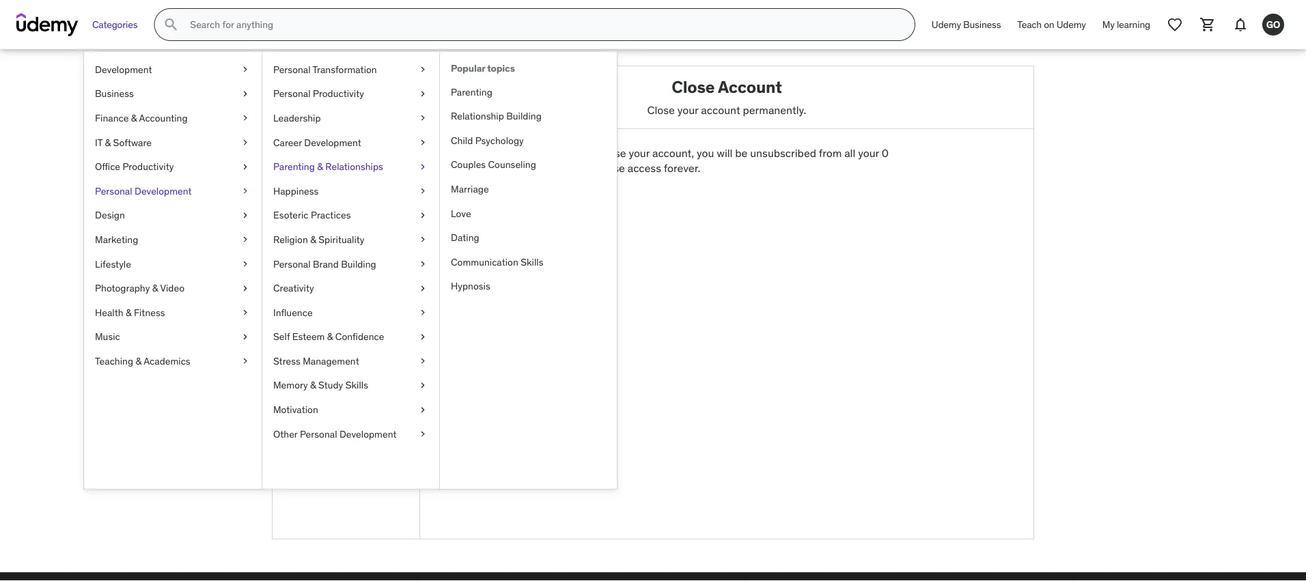 Task type: vqa. For each thing, say whether or not it's contained in the screenshot.
Learners
no



Task type: describe. For each thing, give the bounding box(es) containing it.
happiness link
[[262, 179, 439, 203]]

teaching & academics
[[95, 355, 190, 367]]

& for parenting & relationships
[[317, 160, 323, 173]]

leadership
[[273, 112, 321, 124]]

1 horizontal spatial will
[[717, 146, 733, 160]]

couples counseling link
[[440, 153, 617, 177]]

leadership link
[[262, 106, 439, 130]]

memory & study skills link
[[262, 374, 439, 398]]

udemy inside teach on udemy link
[[1057, 18, 1086, 31]]

marriage
[[451, 183, 489, 195]]

creativity
[[273, 282, 314, 294]]

account inside close account close your account permanently.
[[718, 77, 782, 97]]

religion & spirituality
[[273, 233, 365, 246]]

it
[[95, 136, 103, 148]]

finance & accounting link
[[84, 106, 262, 130]]

parenting & relationships
[[273, 160, 383, 173]]

close account link
[[273, 387, 419, 407]]

teach on udemy
[[1017, 18, 1086, 31]]

notifications image
[[1232, 16, 1249, 33]]

stress management link
[[262, 349, 439, 374]]

be
[[735, 146, 748, 160]]

gary
[[313, 169, 336, 183]]

account inside "view public profile profile photo account security subscriptions payment methods privacy notifications api clients close account"
[[314, 390, 353, 404]]

0 horizontal spatial business
[[95, 88, 134, 100]]

confidence
[[335, 331, 384, 343]]

xsmall image for memory & study skills
[[417, 379, 428, 392]]

forever.
[[664, 161, 700, 175]]

dating link
[[440, 226, 617, 250]]

personal development link
[[84, 179, 262, 203]]

0
[[882, 146, 889, 160]]

love link
[[440, 201, 617, 226]]

2 you from the left
[[697, 146, 714, 160]]

xsmall image for stress management
[[417, 355, 428, 368]]

personal for personal productivity
[[273, 88, 311, 100]]

1 vertical spatial skills
[[345, 379, 368, 392]]

self esteem & confidence
[[273, 331, 384, 343]]

relationship building
[[451, 110, 542, 122]]

my learning
[[1103, 18, 1150, 31]]

stress
[[273, 355, 300, 367]]

Search for anything text field
[[187, 13, 898, 36]]

stress management
[[273, 355, 359, 367]]

categories button
[[84, 8, 146, 41]]

brand
[[313, 258, 339, 270]]

psychology
[[475, 134, 524, 147]]

lifestyle
[[95, 258, 131, 270]]

video
[[160, 282, 184, 294]]

xsmall image for personal development
[[240, 184, 251, 198]]

business inside "link"
[[963, 18, 1001, 31]]

go
[[1266, 18, 1280, 30]]

udemy business
[[932, 18, 1001, 31]]

xsmall image for motivation
[[417, 403, 428, 417]]

photo link
[[273, 241, 419, 262]]

unsubscribed
[[750, 146, 816, 160]]

lose
[[605, 161, 625, 175]]

personal productivity
[[273, 88, 364, 100]]

& for photography & video
[[152, 282, 158, 294]]

management
[[303, 355, 359, 367]]

happiness
[[273, 185, 319, 197]]

health
[[95, 306, 123, 319]]

health & fitness link
[[84, 301, 262, 325]]

child psychology
[[451, 134, 524, 147]]

relationship building link
[[440, 104, 617, 128]]

privacy link
[[273, 324, 419, 345]]

health & fitness
[[95, 306, 165, 319]]

popular
[[451, 62, 485, 74]]

development down office productivity link
[[135, 185, 192, 197]]

esoteric
[[273, 209, 309, 221]]

relationships
[[325, 160, 383, 173]]

marriage link
[[440, 177, 617, 201]]

close account close your account permanently.
[[647, 77, 806, 117]]

child
[[451, 134, 473, 147]]

xsmall image for photography & video
[[240, 282, 251, 295]]

& for health & fitness
[[126, 306, 132, 319]]

& for memory & study skills
[[310, 379, 316, 392]]

1 vertical spatial building
[[341, 258, 376, 270]]

close inside "view public profile profile photo account security subscriptions payment methods privacy notifications api clients close account"
[[284, 390, 311, 404]]

methods
[[329, 307, 372, 321]]

relationship
[[451, 110, 504, 122]]

xsmall image for happiness
[[417, 184, 428, 198]]

public
[[309, 203, 339, 217]]

office productivity
[[95, 160, 174, 173]]

dating
[[451, 232, 479, 244]]

udemy business link
[[924, 8, 1009, 41]]

accounting
[[139, 112, 188, 124]]

finance & accounting
[[95, 112, 188, 124]]

productivity for personal productivity
[[313, 88, 364, 100]]

account inside "view public profile profile photo account security subscriptions payment methods privacy notifications api clients close account"
[[284, 265, 324, 279]]

couples counseling
[[451, 159, 536, 171]]

development down motivation link
[[339, 428, 397, 440]]

esteem
[[292, 331, 325, 343]]

career
[[273, 136, 302, 148]]

xsmall image for influence
[[417, 306, 428, 319]]

1 vertical spatial will
[[586, 161, 602, 175]]

spirituality
[[319, 233, 365, 246]]

parenting for parenting
[[451, 86, 492, 98]]

software
[[113, 136, 152, 148]]

personal for personal transformation
[[273, 63, 311, 75]]

privacy
[[284, 327, 319, 341]]

productivity for office productivity
[[123, 160, 174, 173]]

xsmall image for lifestyle
[[240, 257, 251, 271]]

personal for personal brand building
[[273, 258, 311, 270]]

udemy image
[[16, 13, 79, 36]]

development down categories dropdown button
[[95, 63, 152, 75]]

career development
[[273, 136, 361, 148]]

marketing link
[[84, 228, 262, 252]]

esoteric practices link
[[262, 203, 439, 228]]



Task type: locate. For each thing, give the bounding box(es) containing it.
account security link
[[273, 262, 419, 283]]

0 vertical spatial skills
[[521, 256, 543, 268]]

your up access
[[629, 146, 650, 160]]

xsmall image inside motivation link
[[417, 403, 428, 417]]

will left "be"
[[717, 146, 733, 160]]

music link
[[84, 325, 262, 349]]

clients
[[303, 369, 335, 383]]

personal development
[[95, 185, 192, 197]]

personal right other
[[300, 428, 337, 440]]

business up finance
[[95, 88, 134, 100]]

access
[[628, 161, 661, 175]]

xsmall image for teaching & academics
[[240, 355, 251, 368]]

xsmall image for music
[[240, 330, 251, 344]]

0 horizontal spatial productivity
[[123, 160, 174, 173]]

and
[[566, 161, 584, 175]]

xsmall image inside lifestyle "link"
[[240, 257, 251, 271]]

lifestyle link
[[84, 252, 262, 276]]

creativity link
[[262, 276, 439, 301]]

1 horizontal spatial skills
[[521, 256, 543, 268]]

1 vertical spatial productivity
[[123, 160, 174, 173]]

& for religion & spirituality
[[310, 233, 316, 246]]

development link
[[84, 57, 262, 82]]

xsmall image for office productivity
[[240, 160, 251, 174]]

& right finance
[[131, 112, 137, 124]]

account up permanently.
[[718, 77, 782, 97]]

child psychology link
[[440, 128, 617, 153]]

xsmall image for self esteem & confidence
[[417, 330, 428, 344]]

parenting & relationships link
[[262, 155, 439, 179]]

profile
[[342, 203, 373, 217]]

xsmall image for business
[[240, 87, 251, 101]]

xsmall image inside influence link
[[417, 306, 428, 319]]

xsmall image inside personal development link
[[240, 184, 251, 198]]

notifications link
[[273, 345, 419, 366]]

& right health
[[126, 306, 132, 319]]

hypnosis
[[451, 280, 490, 292]]

0 vertical spatial will
[[717, 146, 733, 160]]

music
[[95, 331, 120, 343]]

xsmall image inside personal brand building link
[[417, 257, 428, 271]]

account
[[718, 77, 782, 97], [284, 265, 324, 279]]

xsmall image inside design link
[[240, 209, 251, 222]]

0 vertical spatial account
[[701, 103, 740, 117]]

my learning link
[[1094, 8, 1159, 41]]

popular topics
[[451, 62, 515, 74]]

xsmall image inside the music link
[[240, 330, 251, 344]]

2 vertical spatial close
[[284, 390, 311, 404]]

building
[[506, 110, 542, 122], [341, 258, 376, 270]]

xsmall image for creativity
[[417, 282, 428, 295]]

it & software
[[95, 136, 152, 148]]

will right and
[[586, 161, 602, 175]]

xsmall image inside esoteric practices link
[[417, 209, 428, 222]]

udemy inside udemy business "link"
[[932, 18, 961, 31]]

religion
[[273, 233, 308, 246]]

xsmall image inside "creativity" link
[[417, 282, 428, 295]]

building down religion & spirituality link
[[341, 258, 376, 270]]

categories
[[92, 18, 138, 31]]

notifications
[[284, 348, 346, 362]]

business
[[963, 18, 1001, 31], [95, 88, 134, 100]]

counseling
[[488, 159, 536, 171]]

go link
[[1257, 8, 1290, 41]]

courses,
[[522, 161, 563, 175]]

productivity up the personal development
[[123, 160, 174, 173]]

& inside "link"
[[131, 112, 137, 124]]

1 vertical spatial account
[[314, 390, 353, 404]]

xsmall image inside career development link
[[417, 136, 428, 149]]

account up creativity on the left of the page
[[284, 265, 324, 279]]

xsmall image
[[240, 63, 251, 76], [417, 63, 428, 76], [417, 87, 428, 101], [240, 111, 251, 125], [417, 136, 428, 149], [240, 209, 251, 222], [417, 209, 428, 222], [240, 233, 251, 246], [417, 257, 428, 271], [417, 282, 428, 295], [240, 306, 251, 319]]

xsmall image inside marketing link
[[240, 233, 251, 246]]

personal
[[273, 63, 311, 75], [273, 88, 311, 100], [95, 185, 132, 197], [273, 258, 311, 270], [300, 428, 337, 440]]

xsmall image for career development
[[417, 136, 428, 149]]

profile
[[284, 223, 315, 237]]

your for account
[[678, 103, 699, 117]]

skills down "stress management" link
[[345, 379, 368, 392]]

1 horizontal spatial you
[[697, 146, 714, 160]]

xsmall image inside office productivity link
[[240, 160, 251, 174]]

0 horizontal spatial skills
[[345, 379, 368, 392]]

1 horizontal spatial account
[[718, 77, 782, 97]]

submit search image
[[163, 16, 179, 33]]

your inside close account close your account permanently.
[[678, 103, 699, 117]]

xsmall image inside health & fitness link
[[240, 306, 251, 319]]

0 vertical spatial close
[[672, 77, 715, 97]]

1 horizontal spatial your
[[678, 103, 699, 117]]

esoteric practices
[[273, 209, 351, 221]]

xsmall image inside happiness link
[[417, 184, 428, 198]]

xsmall image inside teaching & academics link
[[240, 355, 251, 368]]

personal down religion at the left of page
[[273, 258, 311, 270]]

memory
[[273, 379, 308, 392]]

1 vertical spatial business
[[95, 88, 134, 100]]

1 horizontal spatial udemy
[[1057, 18, 1086, 31]]

account inside close account close your account permanently.
[[701, 103, 740, 117]]

your for you
[[629, 146, 650, 160]]

xsmall image for parenting & relationships
[[417, 160, 428, 174]]

parenting
[[451, 86, 492, 98], [273, 160, 315, 173]]

building inside 'parenting & relationships' element
[[506, 110, 542, 122]]

communication skills
[[451, 256, 543, 268]]

0 horizontal spatial udemy
[[932, 18, 961, 31]]

xsmall image inside self esteem & confidence link
[[417, 330, 428, 344]]

1 horizontal spatial productivity
[[313, 88, 364, 100]]

& left video
[[152, 282, 158, 294]]

xsmall image inside "stress management" link
[[417, 355, 428, 368]]

xsmall image for health & fitness
[[240, 306, 251, 319]]

subscriptions link
[[273, 283, 419, 303]]

xsmall image inside parenting & relationships link
[[417, 160, 428, 174]]

fitness
[[134, 306, 165, 319]]

communication
[[451, 256, 518, 268]]

personal up 'design'
[[95, 185, 132, 197]]

1 udemy from the left
[[932, 18, 961, 31]]

photo
[[284, 244, 313, 258]]

development
[[95, 63, 152, 75], [304, 136, 361, 148], [135, 185, 192, 197], [339, 428, 397, 440]]

couples
[[451, 159, 486, 171]]

xsmall image inside the memory & study skills link
[[417, 379, 428, 392]]

xsmall image for it & software
[[240, 136, 251, 149]]

transformation
[[313, 63, 377, 75]]

productivity
[[313, 88, 364, 100], [123, 160, 174, 173]]

building down parenting link
[[506, 110, 542, 122]]

& down career development
[[317, 160, 323, 173]]

parenting down popular
[[451, 86, 492, 98]]

personal brand building
[[273, 258, 376, 270]]

skills down dating link
[[521, 256, 543, 268]]

my
[[1103, 18, 1115, 31]]

xsmall image for other personal development
[[417, 428, 428, 441]]

xsmall image inside religion & spirituality link
[[417, 233, 428, 246]]

api
[[284, 369, 301, 383]]

marketing
[[95, 233, 138, 246]]

personal transformation
[[273, 63, 377, 75]]

1 horizontal spatial business
[[963, 18, 1001, 31]]

parenting for parenting & relationships
[[273, 160, 315, 173]]

on
[[1044, 18, 1055, 31]]

xsmall image inside personal transformation link
[[417, 63, 428, 76]]

xsmall image inside personal productivity link
[[417, 87, 428, 101]]

0 horizontal spatial parenting
[[273, 160, 315, 173]]

1 vertical spatial parenting
[[273, 160, 315, 173]]

xsmall image for religion & spirituality
[[417, 233, 428, 246]]

& for it & software
[[105, 136, 111, 148]]

photography & video link
[[84, 276, 262, 301]]

xsmall image inside it & software link
[[240, 136, 251, 149]]

1 vertical spatial close
[[647, 103, 675, 117]]

0 vertical spatial productivity
[[313, 88, 364, 100]]

personal up personal productivity
[[273, 63, 311, 75]]

teaching
[[95, 355, 133, 367]]

photography
[[95, 282, 150, 294]]

& right esteem
[[327, 331, 333, 343]]

1 you from the left
[[581, 146, 598, 160]]

xsmall image for development
[[240, 63, 251, 76]]

2 horizontal spatial your
[[858, 146, 879, 160]]

0 vertical spatial account
[[718, 77, 782, 97]]

personal up the "leadership"
[[273, 88, 311, 100]]

teaching & academics link
[[84, 349, 262, 374]]

motivation
[[273, 404, 318, 416]]

& right teaching
[[136, 355, 141, 367]]

personal brand building link
[[262, 252, 439, 276]]

0 vertical spatial building
[[506, 110, 542, 122]]

orlando
[[339, 169, 379, 183]]

influence link
[[262, 301, 439, 325]]

view
[[284, 203, 307, 217]]

xsmall image for marketing
[[240, 233, 251, 246]]

topics
[[487, 62, 515, 74]]

parenting & relationships element
[[439, 52, 617, 489]]

development up 'parenting & relationships'
[[304, 136, 361, 148]]

1 horizontal spatial building
[[506, 110, 542, 122]]

0 horizontal spatial will
[[586, 161, 602, 175]]

study
[[318, 379, 343, 392]]

xsmall image
[[240, 87, 251, 101], [417, 111, 428, 125], [240, 136, 251, 149], [240, 160, 251, 174], [417, 160, 428, 174], [240, 184, 251, 198], [417, 184, 428, 198], [417, 233, 428, 246], [240, 257, 251, 271], [240, 282, 251, 295], [417, 306, 428, 319], [240, 330, 251, 344], [417, 330, 428, 344], [240, 355, 251, 368], [417, 355, 428, 368], [417, 379, 428, 392], [417, 403, 428, 417], [417, 428, 428, 441]]

all
[[845, 146, 856, 160]]

api clients link
[[273, 366, 419, 387]]

parenting up happiness
[[273, 160, 315, 173]]

0 horizontal spatial account
[[314, 390, 353, 404]]

1 horizontal spatial account
[[701, 103, 740, 117]]

gary orlando
[[313, 169, 379, 183]]

personal for personal development
[[95, 185, 132, 197]]

if you close your account, you will be unsubscribed from all your 0 courses, and will lose access forever.
[[522, 146, 889, 175]]

xsmall image inside "finance & accounting" "link"
[[240, 111, 251, 125]]

view public profile link
[[273, 200, 419, 220]]

design link
[[84, 203, 262, 228]]

1 vertical spatial account
[[284, 265, 324, 279]]

0 vertical spatial parenting
[[451, 86, 492, 98]]

you right if
[[581, 146, 598, 160]]

xsmall image inside business link
[[240, 87, 251, 101]]

0 vertical spatial business
[[963, 18, 1001, 31]]

& for finance & accounting
[[131, 112, 137, 124]]

& right religion at the left of page
[[310, 233, 316, 246]]

xsmall image inside development link
[[240, 63, 251, 76]]

2 udemy from the left
[[1057, 18, 1086, 31]]

udemy
[[932, 18, 961, 31], [1057, 18, 1086, 31]]

& left study in the bottom of the page
[[310, 379, 316, 392]]

xsmall image for personal productivity
[[417, 87, 428, 101]]

0 horizontal spatial you
[[581, 146, 598, 160]]

learning
[[1117, 18, 1150, 31]]

shopping cart with 0 items image
[[1200, 16, 1216, 33]]

0 horizontal spatial account
[[284, 265, 324, 279]]

office
[[95, 160, 120, 173]]

& for teaching & academics
[[136, 355, 141, 367]]

xsmall image for leadership
[[417, 111, 428, 125]]

skills inside "link"
[[521, 256, 543, 268]]

wishlist image
[[1167, 16, 1183, 33]]

& right it
[[105, 136, 111, 148]]

you
[[581, 146, 598, 160], [697, 146, 714, 160]]

xsmall image inside other personal development link
[[417, 428, 428, 441]]

communication skills link
[[440, 250, 617, 274]]

hypnosis link
[[440, 274, 617, 299]]

other personal development
[[273, 428, 397, 440]]

productivity down transformation
[[313, 88, 364, 100]]

xsmall image for personal transformation
[[417, 63, 428, 76]]

xsmall image inside "leadership" link
[[417, 111, 428, 125]]

your up the account,
[[678, 103, 699, 117]]

xsmall image for design
[[240, 209, 251, 222]]

you up forever.
[[697, 146, 714, 160]]

xsmall image for personal brand building
[[417, 257, 428, 271]]

0 horizontal spatial building
[[341, 258, 376, 270]]

xsmall image for finance & accounting
[[240, 111, 251, 125]]

profile link
[[273, 220, 419, 241]]

0 horizontal spatial your
[[629, 146, 650, 160]]

xsmall image inside photography & video link
[[240, 282, 251, 295]]

parenting link
[[440, 80, 617, 104]]

your left 0
[[858, 146, 879, 160]]

business left 'teach'
[[963, 18, 1001, 31]]

xsmall image for esoteric practices
[[417, 209, 428, 222]]

1 horizontal spatial parenting
[[451, 86, 492, 98]]



